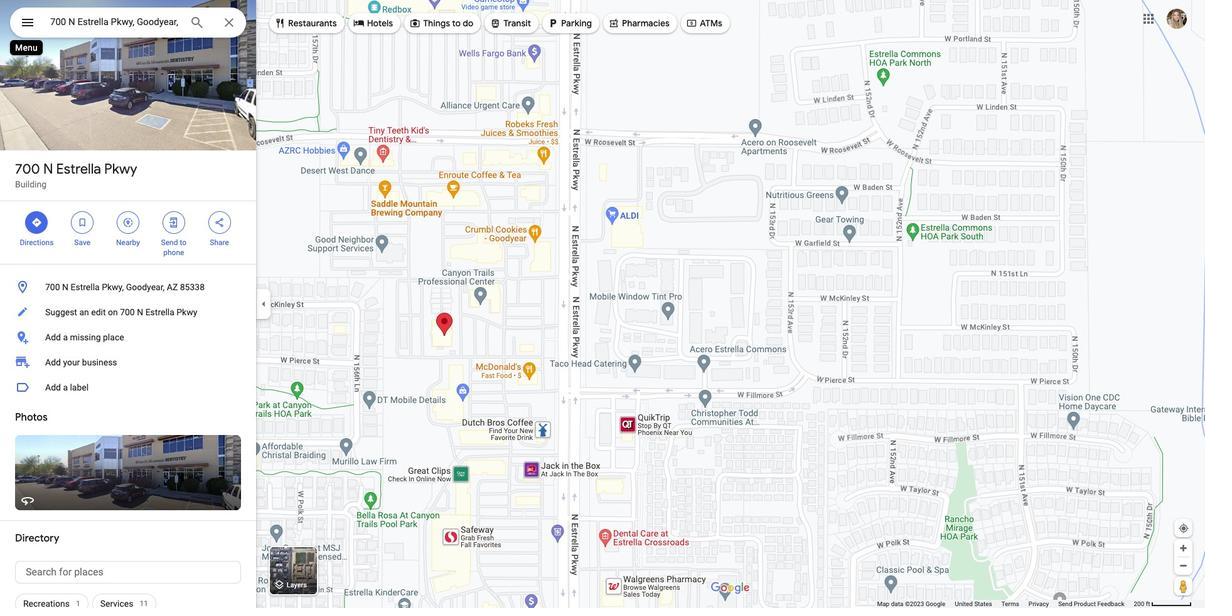 Task type: vqa. For each thing, say whether or not it's contained in the screenshot.
rightmost 256
no



Task type: locate. For each thing, give the bounding box(es) containing it.
n for pkwy,
[[62, 283, 68, 293]]

add inside add a label 'button'
[[45, 383, 61, 393]]

add a missing place
[[45, 333, 124, 343]]

None text field
[[15, 562, 241, 584]]

edit
[[91, 308, 106, 318]]

700
[[15, 161, 40, 178], [45, 283, 60, 293], [120, 308, 135, 318]]

add left your at the bottom of page
[[45, 358, 61, 368]]

700 for pkwy,
[[45, 283, 60, 293]]

n for pkwy
[[43, 161, 53, 178]]

add a label
[[45, 383, 89, 393]]

add a missing place button
[[0, 325, 256, 350]]

1 horizontal spatial n
[[62, 283, 68, 293]]

0 vertical spatial add
[[45, 333, 61, 343]]

1 vertical spatial add
[[45, 358, 61, 368]]

pharmacies
[[622, 18, 670, 29]]

1 vertical spatial send
[[1059, 601, 1073, 608]]

 search field
[[10, 8, 246, 40]]

suggest
[[45, 308, 77, 318]]

map data ©2023 google
[[877, 601, 946, 608]]

footer containing map data ©2023 google
[[877, 601, 1134, 609]]

700 up building
[[15, 161, 40, 178]]

add
[[45, 333, 61, 343], [45, 358, 61, 368], [45, 383, 61, 393]]

pkwy down 85338
[[177, 308, 197, 318]]

 transit
[[490, 16, 531, 30]]

photos
[[15, 412, 48, 424]]

footer
[[877, 601, 1134, 609]]

n inside 700 n estrella pkwy building
[[43, 161, 53, 178]]

add inside add your business link
[[45, 358, 61, 368]]

1 add from the top
[[45, 333, 61, 343]]

az
[[167, 283, 178, 293]]


[[214, 216, 225, 230]]

0 vertical spatial 700
[[15, 161, 40, 178]]

business
[[82, 358, 117, 368]]


[[122, 216, 134, 230]]


[[20, 14, 35, 31]]

0 vertical spatial n
[[43, 161, 53, 178]]

2 horizontal spatial 700
[[120, 308, 135, 318]]

1 vertical spatial estrella
[[71, 283, 100, 293]]

700 n estrella pkwy, goodyear, az 85338 button
[[0, 275, 256, 300]]

n up building
[[43, 161, 53, 178]]

footer inside google maps element
[[877, 601, 1134, 609]]

pkwy up 
[[104, 161, 137, 178]]

add for add a missing place
[[45, 333, 61, 343]]

send up phone
[[161, 239, 178, 247]]

send inside send to phone
[[161, 239, 178, 247]]

©2023
[[905, 601, 924, 608]]

terms
[[1002, 601, 1019, 608]]

estrella up 
[[56, 161, 101, 178]]

zoom out image
[[1179, 562, 1188, 571]]

send
[[161, 239, 178, 247], [1059, 601, 1073, 608]]

a left 'missing'
[[63, 333, 68, 343]]

n down "goodyear,"
[[137, 308, 143, 318]]

things
[[423, 18, 450, 29]]

None field
[[50, 14, 180, 30]]

to up phone
[[180, 239, 186, 247]]

a inside 'button'
[[63, 383, 68, 393]]

add down suggest
[[45, 333, 61, 343]]

terms button
[[1002, 601, 1019, 609]]

estrella inside 700 n estrella pkwy building
[[56, 161, 101, 178]]

0 vertical spatial pkwy
[[104, 161, 137, 178]]

privacy button
[[1029, 601, 1049, 609]]

parking
[[561, 18, 592, 29]]

200 ft
[[1134, 601, 1150, 608]]

1 horizontal spatial send
[[1059, 601, 1073, 608]]

to left do
[[452, 18, 461, 29]]

pkwy inside button
[[177, 308, 197, 318]]

0 horizontal spatial to
[[180, 239, 186, 247]]


[[168, 216, 179, 230]]

0 vertical spatial a
[[63, 333, 68, 343]]

1 horizontal spatial to
[[452, 18, 461, 29]]

add inside 'add a missing place' button
[[45, 333, 61, 343]]

to inside  things to do
[[452, 18, 461, 29]]

layers
[[287, 582, 307, 590]]

map
[[877, 601, 890, 608]]

send inside button
[[1059, 601, 1073, 608]]

pkwy,
[[102, 283, 124, 293]]

estrella up an
[[71, 283, 100, 293]]

pkwy inside 700 n estrella pkwy building
[[104, 161, 137, 178]]

united states
[[955, 601, 992, 608]]

suggest an edit on 700 n estrella pkwy button
[[0, 300, 256, 325]]

estrella
[[56, 161, 101, 178], [71, 283, 100, 293], [145, 308, 174, 318]]

n up suggest
[[62, 283, 68, 293]]

2 vertical spatial estrella
[[145, 308, 174, 318]]

0 horizontal spatial 700
[[15, 161, 40, 178]]

2 vertical spatial add
[[45, 383, 61, 393]]

1 vertical spatial to
[[180, 239, 186, 247]]

1 vertical spatial n
[[62, 283, 68, 293]]

0 horizontal spatial send
[[161, 239, 178, 247]]

1 a from the top
[[63, 333, 68, 343]]

product
[[1074, 601, 1096, 608]]

a inside button
[[63, 333, 68, 343]]

700 right on
[[120, 308, 135, 318]]

1 vertical spatial 700
[[45, 283, 60, 293]]

0 vertical spatial estrella
[[56, 161, 101, 178]]

directions
[[20, 239, 54, 247]]

85338
[[180, 283, 205, 293]]

place
[[103, 333, 124, 343]]

700 for pkwy
[[15, 161, 40, 178]]


[[547, 16, 559, 30]]

 restaurants
[[274, 16, 337, 30]]

0 vertical spatial to
[[452, 18, 461, 29]]

a
[[63, 333, 68, 343], [63, 383, 68, 393]]

a left label in the bottom of the page
[[63, 383, 68, 393]]

3 add from the top
[[45, 383, 61, 393]]

add left label in the bottom of the page
[[45, 383, 61, 393]]

to
[[452, 18, 461, 29], [180, 239, 186, 247]]

add your business
[[45, 358, 117, 368]]

0 vertical spatial send
[[161, 239, 178, 247]]

1 vertical spatial a
[[63, 383, 68, 393]]

1 horizontal spatial 700
[[45, 283, 60, 293]]

n
[[43, 161, 53, 178], [62, 283, 68, 293], [137, 308, 143, 318]]

700 up suggest
[[45, 283, 60, 293]]

missing
[[70, 333, 101, 343]]


[[77, 216, 88, 230]]

 hotels
[[353, 16, 393, 30]]

atms
[[700, 18, 722, 29]]

2 a from the top
[[63, 383, 68, 393]]

add your business link
[[0, 350, 256, 375]]

pkwy
[[104, 161, 137, 178], [177, 308, 197, 318]]

 pharmacies
[[608, 16, 670, 30]]

0 horizontal spatial pkwy
[[104, 161, 137, 178]]

add a label button
[[0, 375, 256, 401]]

send left product
[[1059, 601, 1073, 608]]

2 horizontal spatial n
[[137, 308, 143, 318]]

0 horizontal spatial n
[[43, 161, 53, 178]]

700 inside 700 n estrella pkwy building
[[15, 161, 40, 178]]

2 add from the top
[[45, 358, 61, 368]]

1 horizontal spatial pkwy
[[177, 308, 197, 318]]

1 vertical spatial pkwy
[[177, 308, 197, 318]]

estrella down az
[[145, 308, 174, 318]]



Task type: describe. For each thing, give the bounding box(es) containing it.
do
[[463, 18, 474, 29]]

transit
[[504, 18, 531, 29]]

building
[[15, 180, 47, 190]]

google account: michelle dermenjian  
(michelle.dermenjian@adept.ai) image
[[1167, 9, 1187, 29]]

estrella for pkwy
[[56, 161, 101, 178]]

feedback
[[1098, 601, 1125, 608]]

save
[[74, 239, 90, 247]]

google
[[926, 601, 946, 608]]

ft
[[1146, 601, 1150, 608]]

send product feedback button
[[1059, 601, 1125, 609]]

2 vertical spatial 700
[[120, 308, 135, 318]]

a for label
[[63, 383, 68, 393]]

200
[[1134, 601, 1145, 608]]

restaurants
[[288, 18, 337, 29]]


[[353, 16, 365, 30]]

700 n estrella pkwy, goodyear, az 85338
[[45, 283, 205, 293]]

privacy
[[1029, 601, 1049, 608]]

your
[[63, 358, 80, 368]]

google maps element
[[0, 0, 1205, 609]]

none field inside 700 n estrella pkwy, goodyear, az 85338 field
[[50, 14, 180, 30]]

send product feedback
[[1059, 601, 1125, 608]]

goodyear,
[[126, 283, 165, 293]]

an
[[79, 308, 89, 318]]

united
[[955, 601, 973, 608]]

directory
[[15, 533, 59, 546]]


[[274, 16, 286, 30]]

add for add your business
[[45, 358, 61, 368]]

show street view coverage image
[[1175, 578, 1193, 596]]

actions for 700 n estrella pkwy region
[[0, 202, 256, 264]]

 parking
[[547, 16, 592, 30]]


[[608, 16, 620, 30]]

add for add a label
[[45, 383, 61, 393]]

700 N Estrella Pkwy, Goodyear, AZ 85338 field
[[10, 8, 246, 38]]

nearby
[[116, 239, 140, 247]]

 button
[[10, 8, 45, 40]]

collapse side panel image
[[257, 298, 271, 311]]

on
[[108, 308, 118, 318]]

a for missing
[[63, 333, 68, 343]]


[[31, 216, 42, 230]]

states
[[975, 601, 992, 608]]

estrella for pkwy,
[[71, 283, 100, 293]]

700 n estrella pkwy building
[[15, 161, 137, 190]]

zoom in image
[[1179, 544, 1188, 554]]

suggest an edit on 700 n estrella pkwy
[[45, 308, 197, 318]]

phone
[[163, 249, 184, 257]]

show your location image
[[1178, 524, 1190, 535]]


[[686, 16, 697, 30]]

send to phone
[[161, 239, 186, 257]]

none text field inside '700 n estrella pkwy' 'main content'
[[15, 562, 241, 584]]

hotels
[[367, 18, 393, 29]]

to inside send to phone
[[180, 239, 186, 247]]

share
[[210, 239, 229, 247]]

700 n estrella pkwy main content
[[0, 0, 256, 609]]

label
[[70, 383, 89, 393]]

united states button
[[955, 601, 992, 609]]

 atms
[[686, 16, 722, 30]]

200 ft button
[[1134, 601, 1192, 608]]


[[490, 16, 501, 30]]

data
[[891, 601, 904, 608]]

 things to do
[[409, 16, 474, 30]]

2 vertical spatial n
[[137, 308, 143, 318]]

send for send to phone
[[161, 239, 178, 247]]

send for send product feedback
[[1059, 601, 1073, 608]]


[[409, 16, 421, 30]]



